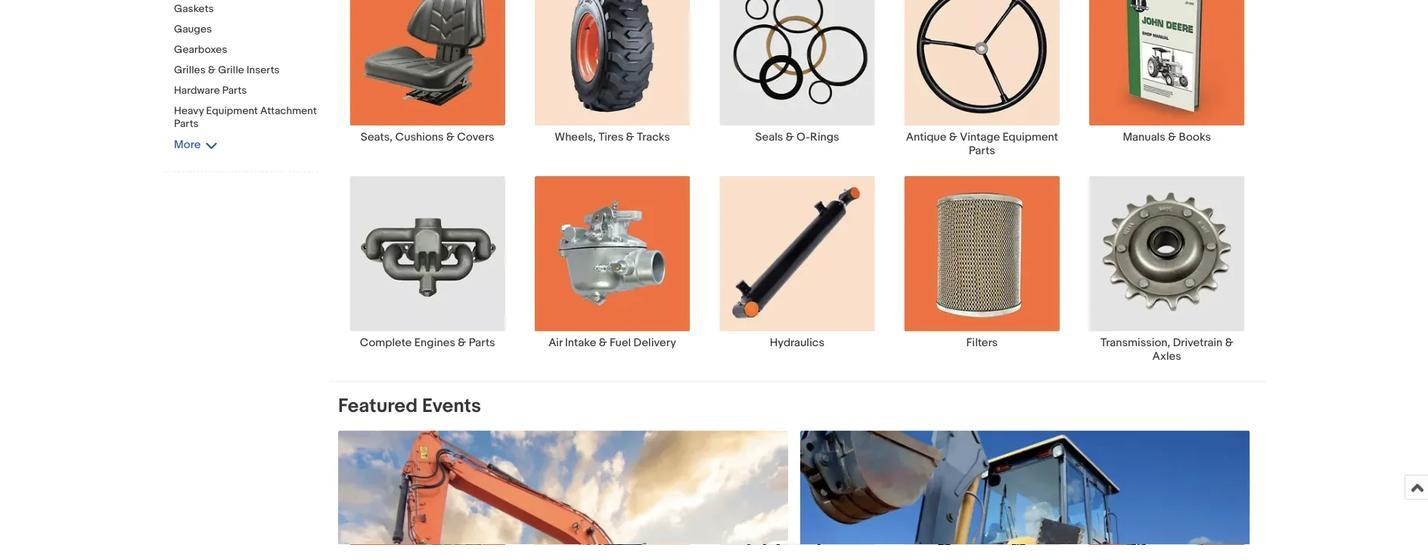 Task type: describe. For each thing, give the bounding box(es) containing it.
& inside transmission, drivetrain & axles
[[1225, 336, 1233, 350]]

grilles & grille inserts link
[[174, 64, 318, 78]]

axles
[[1152, 350, 1181, 363]]

air
[[548, 336, 562, 350]]

fuel
[[610, 336, 631, 350]]

gauges
[[174, 23, 212, 36]]

complete
[[360, 336, 412, 350]]

drivetrain
[[1173, 336, 1223, 350]]

& left books
[[1168, 130, 1176, 144]]

filters
[[966, 336, 998, 350]]

delivery
[[633, 336, 676, 350]]

antique & vintage equipment parts
[[906, 130, 1058, 157]]

parts inside antique & vintage equipment parts
[[969, 144, 995, 157]]

complete engines & parts link
[[335, 176, 520, 350]]

o-
[[797, 130, 810, 144]]

seals & o-rings link
[[705, 0, 890, 144]]

gauges link
[[174, 23, 318, 37]]

equipment inside antique & vintage equipment parts
[[1002, 130, 1058, 144]]

hydraulics
[[770, 336, 825, 350]]

hardware parts link
[[174, 84, 318, 99]]

gaskets link
[[174, 3, 318, 17]]

& inside antique & vintage equipment parts
[[949, 130, 957, 144]]

air intake & fuel delivery link
[[520, 176, 705, 350]]

& left fuel
[[599, 336, 607, 350]]

engines
[[414, 336, 455, 350]]

complete engines & parts
[[360, 336, 495, 350]]

hydraulics link
[[705, 176, 890, 350]]

gaskets gauges gearboxes grilles & grille inserts hardware parts heavy equipment attachment parts more
[[174, 3, 317, 152]]

attachment
[[260, 105, 317, 118]]

antique & vintage equipment parts link
[[890, 0, 1074, 157]]

intake
[[565, 336, 596, 350]]

gearboxes
[[174, 43, 227, 56]]

& inside 'link'
[[786, 130, 794, 144]]

parts right engines
[[469, 336, 495, 350]]

air intake & fuel delivery
[[548, 336, 676, 350]]



Task type: locate. For each thing, give the bounding box(es) containing it.
gearboxes link
[[174, 43, 318, 58]]

heavy
[[174, 105, 204, 118]]

0 vertical spatial equipment
[[206, 105, 258, 118]]

transmission,
[[1101, 336, 1170, 350]]

inserts
[[247, 64, 280, 77]]

transmission, drivetrain & axles link
[[1074, 176, 1259, 363]]

None text field
[[338, 431, 788, 545], [800, 431, 1250, 545], [338, 431, 788, 545], [800, 431, 1250, 545]]

list containing seats, cushions & covers
[[329, 0, 1265, 382]]

seats, cushions & covers
[[361, 130, 494, 144]]

vintage
[[960, 130, 1000, 144]]

transmission, drivetrain & axles
[[1101, 336, 1233, 363]]

equipment down hardware parts link
[[206, 105, 258, 118]]

1 horizontal spatial equipment
[[1002, 130, 1058, 144]]

featured
[[338, 395, 418, 418]]

events
[[422, 395, 481, 418]]

equipment inside the gaskets gauges gearboxes grilles & grille inserts hardware parts heavy equipment attachment parts more
[[206, 105, 258, 118]]

heavy equipment attachment parts link
[[174, 105, 318, 132]]

books
[[1179, 130, 1211, 144]]

covers
[[457, 130, 494, 144]]

grilles
[[174, 64, 206, 77]]

& left o-
[[786, 130, 794, 144]]

grille
[[218, 64, 244, 77]]

& right tires
[[626, 130, 634, 144]]

manuals
[[1123, 130, 1165, 144]]

& right engines
[[458, 336, 466, 350]]

equipment
[[206, 105, 258, 118], [1002, 130, 1058, 144]]

wheels,
[[555, 130, 596, 144]]

antique
[[906, 130, 946, 144]]

manuals & books link
[[1074, 0, 1259, 144]]

featured events
[[338, 395, 481, 418]]

1 vertical spatial equipment
[[1002, 130, 1058, 144]]

parts up more
[[174, 118, 199, 130]]

& left grille
[[208, 64, 216, 77]]

& left vintage
[[949, 130, 957, 144]]

tires
[[598, 130, 623, 144]]

parts
[[222, 84, 247, 97], [174, 118, 199, 130], [969, 144, 995, 157], [469, 336, 495, 350]]

seats,
[[361, 130, 393, 144]]

&
[[208, 64, 216, 77], [446, 130, 455, 144], [626, 130, 634, 144], [786, 130, 794, 144], [949, 130, 957, 144], [1168, 130, 1176, 144], [458, 336, 466, 350], [599, 336, 607, 350], [1225, 336, 1233, 350]]

filters link
[[890, 176, 1074, 350]]

parts right antique
[[969, 144, 995, 157]]

parts down grille
[[222, 84, 247, 97]]

equipment right vintage
[[1002, 130, 1058, 144]]

gaskets
[[174, 3, 214, 16]]

seals & o-rings
[[755, 130, 839, 144]]

seals
[[755, 130, 783, 144]]

cushions
[[395, 130, 444, 144]]

seats, cushions & covers link
[[335, 0, 520, 144]]

list
[[329, 0, 1265, 382]]

manuals & books
[[1123, 130, 1211, 144]]

wheels, tires & tracks link
[[520, 0, 705, 144]]

hardware
[[174, 84, 220, 97]]

rings
[[810, 130, 839, 144]]

wheels, tires & tracks
[[555, 130, 670, 144]]

more
[[174, 138, 201, 152]]

0 horizontal spatial equipment
[[206, 105, 258, 118]]

& right drivetrain
[[1225, 336, 1233, 350]]

more button
[[174, 138, 217, 152]]

tracks
[[637, 130, 670, 144]]

& left covers
[[446, 130, 455, 144]]

& inside the gaskets gauges gearboxes grilles & grille inserts hardware parts heavy equipment attachment parts more
[[208, 64, 216, 77]]



Task type: vqa. For each thing, say whether or not it's contained in the screenshot.
Heavy
yes



